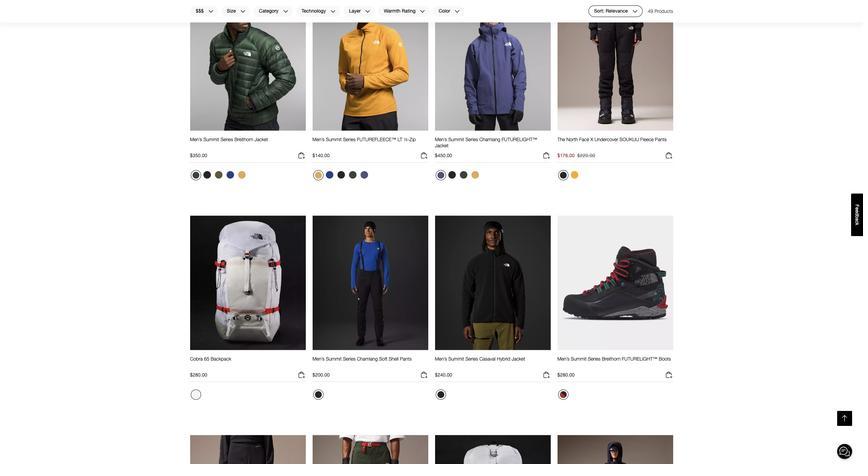 Task type: locate. For each thing, give the bounding box(es) containing it.
1 horizontal spatial tnf black image
[[437, 391, 444, 398]]

1 tnf black image from the left
[[337, 171, 345, 179]]

tnf black image down the $450.00
[[448, 171, 456, 179]]

1 tnf blue radio from the left
[[225, 170, 236, 180]]

size
[[227, 8, 236, 14]]

series
[[221, 137, 233, 142], [343, 137, 356, 142], [466, 137, 478, 142], [343, 356, 356, 362], [466, 356, 478, 362], [588, 356, 601, 362]]

1 vertical spatial futurelight™
[[622, 356, 658, 362]]

chamlang inside button
[[357, 356, 378, 362]]

tnf black radio down the $450.00
[[447, 170, 458, 180]]

$choose color$ option group down the $350.00
[[190, 170, 248, 183]]

1 vertical spatial chamlang
[[357, 356, 378, 362]]

2 horizontal spatial tnf black image
[[560, 172, 567, 179]]

TNF Blue radio
[[225, 170, 236, 180], [324, 170, 335, 180]]

futurelight™ left boots
[[622, 356, 658, 362]]

1 horizontal spatial summit gold radio
[[470, 170, 481, 180]]

2 horizontal spatial pine needle image
[[460, 171, 467, 179]]

men's summit series breithorn jacket
[[190, 137, 268, 142]]

pants right "fleece"
[[655, 137, 667, 142]]

1 horizontal spatial pine needle radio
[[347, 170, 358, 180]]

cave blue radio down the $450.00
[[436, 170, 446, 180]]

tnf black radio right tnf blue icon
[[336, 170, 347, 180]]

tnf black image right tnf blue icon
[[337, 171, 345, 179]]

summit gold image
[[315, 172, 322, 179]]

$280.00 up tnf black/tnf red icon
[[558, 372, 575, 378]]

0 horizontal spatial breithorn
[[235, 137, 253, 142]]

tnf black image down $240.00 on the right of page
[[437, 391, 444, 398]]

jacket
[[255, 137, 268, 142], [435, 143, 449, 148], [512, 356, 525, 362]]

jacket up $350.00 dropdown button
[[255, 137, 268, 142]]

men's summit series chamlang futurelight™ jacket button
[[435, 137, 551, 149]]

hybrid
[[497, 356, 510, 362]]

tnf blue radio right military olive radio
[[225, 170, 236, 180]]

1 horizontal spatial tnf black image
[[448, 171, 456, 179]]

men's summit series breithorn jacket image
[[190, 0, 306, 131]]

tnf black radio left military olive radio
[[202, 170, 213, 180]]

men's inside men's summit series chamlang futurelight™ jacket
[[435, 137, 447, 142]]

0 horizontal spatial pants
[[400, 356, 412, 362]]

cave blue image
[[361, 171, 368, 179], [437, 172, 444, 179]]

casaval
[[480, 356, 496, 362]]

series for $200.00
[[343, 356, 356, 362]]

2 vertical spatial jacket
[[512, 356, 525, 362]]

$280.00 down cobra
[[190, 372, 207, 378]]

f e e d b a c k button
[[851, 194, 863, 236]]

0 horizontal spatial tnf black image
[[337, 171, 345, 179]]

series inside 'men's summit series breithorn futurelight™ boots' button
[[588, 356, 601, 362]]

TNF Black/TNF Red radio
[[558, 390, 568, 400]]

summit inside men's summit series chamlang futurelight™ jacket
[[449, 137, 464, 142]]

0 horizontal spatial tnf black radio
[[336, 170, 347, 180]]

futurelight™ up $450.00 dropdown button
[[502, 137, 537, 142]]

lt
[[398, 137, 403, 142]]

1 summit gold image from the left
[[238, 171, 246, 179]]

chamlang
[[480, 137, 500, 142], [357, 356, 378, 362]]

layer button
[[343, 5, 375, 17]]

jacket right 'hybrid'
[[512, 356, 525, 362]]

summit
[[203, 137, 219, 142], [326, 137, 342, 142], [449, 137, 464, 142], [326, 356, 342, 362], [449, 356, 464, 362], [571, 356, 587, 362]]

summit gold image for second summit gold option
[[472, 171, 479, 179]]

2 summit gold image from the left
[[472, 171, 479, 179]]

1 horizontal spatial futurelight™
[[622, 356, 658, 362]]

1 $280.00 button from the left
[[190, 371, 306, 382]]

0 horizontal spatial summit gold radio
[[236, 170, 247, 180]]

men's for men's summit series casaval hybrid jacket
[[435, 356, 447, 362]]

1 horizontal spatial summit gold image
[[472, 171, 479, 179]]

1 horizontal spatial pine needle image
[[349, 171, 356, 179]]

warmth
[[384, 8, 401, 14]]

summit for $240.00
[[449, 356, 464, 362]]

men's summit series breithorn jacket button
[[190, 137, 268, 149]]

0 horizontal spatial tnf blue radio
[[225, 170, 236, 180]]

1 horizontal spatial $280.00 button
[[558, 371, 673, 382]]

$280.00 button down 'backpack'
[[190, 371, 306, 382]]

series inside men's summit series futurefleece™ lt ½-zip button
[[343, 137, 356, 142]]

men's
[[190, 137, 202, 142], [313, 137, 325, 142], [435, 137, 447, 142], [313, 356, 325, 362], [435, 356, 447, 362], [558, 356, 570, 362]]

jacket for men's summit series chamlang soft shell pants
[[512, 356, 525, 362]]

1 $280.00 from the left
[[190, 372, 207, 378]]

$choose color$ option group down $176.00
[[558, 170, 581, 183]]

futurelight™ inside men's summit series chamlang futurelight™ jacket
[[502, 137, 537, 142]]

summit gold image right tnf blue image at the top left
[[238, 171, 246, 179]]

pants
[[655, 137, 667, 142], [400, 356, 412, 362]]

0 vertical spatial breithorn
[[235, 137, 253, 142]]

1 horizontal spatial cave blue radio
[[436, 170, 446, 180]]

0 horizontal spatial chamlang
[[357, 356, 378, 362]]

face
[[579, 137, 589, 142]]

1 horizontal spatial pants
[[655, 137, 667, 142]]

$280.00 button down 'men's summit series breithorn futurelight™ boots' button
[[558, 371, 673, 382]]

49 products
[[648, 8, 673, 14]]

breithorn for jacket
[[235, 137, 253, 142]]

cave blue image down $140.00 "dropdown button"
[[361, 171, 368, 179]]

d
[[855, 213, 860, 215]]

futurelight™ inside button
[[622, 356, 658, 362]]

tnf blue image
[[326, 171, 333, 179]]

shell
[[389, 356, 399, 362]]

cave blue image down the $450.00
[[437, 172, 444, 179]]

men's summit series casaval hybrid jacket
[[435, 356, 525, 362]]

tnf black radio down $240.00 on the right of page
[[436, 390, 446, 400]]

0 vertical spatial jacket
[[255, 137, 268, 142]]

men's for men's summit series breithorn futurelight™ boots
[[558, 356, 570, 362]]

a
[[855, 218, 860, 221]]

1 horizontal spatial tnf blue radio
[[324, 170, 335, 180]]

north
[[567, 137, 578, 142]]

49 products status
[[648, 5, 673, 17]]

summit for $280.00
[[571, 356, 587, 362]]

undercover
[[595, 137, 619, 142]]

summit gold image
[[238, 171, 246, 179], [472, 171, 479, 179]]

series for $350.00
[[221, 137, 233, 142]]

products
[[655, 8, 673, 14]]

0 vertical spatial chamlang
[[480, 137, 500, 142]]

chamlang up $450.00 dropdown button
[[480, 137, 500, 142]]

summit gold radio down $450.00 dropdown button
[[470, 170, 481, 180]]

f e e d b a c k
[[855, 204, 860, 225]]

$choose color$ option group
[[190, 170, 248, 183], [313, 170, 370, 183], [435, 170, 481, 183], [558, 170, 581, 183]]

tnf black radio for $350.00
[[202, 170, 213, 180]]

summit gold radio right tnf blue image at the top left
[[236, 170, 247, 180]]

2 horizontal spatial jacket
[[512, 356, 525, 362]]

jacket up the $450.00
[[435, 143, 449, 148]]

$choose color$ option group for $450.00
[[435, 170, 481, 183]]

$350.00 button
[[190, 151, 306, 163]]

pants inside the "men's summit series chamlang soft shell pants" button
[[400, 356, 412, 362]]

1 horizontal spatial $280.00
[[558, 372, 575, 378]]

e
[[855, 207, 860, 210], [855, 210, 860, 213]]

men's summit series chamlang futurelight™ jacket image
[[435, 0, 551, 131]]

size button
[[221, 5, 251, 17]]

men's summit series chamlang soft shell pants image
[[313, 215, 428, 351]]

0 horizontal spatial $280.00
[[190, 372, 207, 378]]

e up 'b'
[[855, 210, 860, 213]]

Military Olive radio
[[213, 170, 224, 180]]

the north face x undercover soukuu geodesic shell pants image
[[313, 435, 428, 464]]

1 horizontal spatial breithorn
[[602, 356, 621, 362]]

tnf black radio for $450.00
[[447, 170, 458, 180]]

$280.00 button for backpack
[[190, 371, 306, 382]]

49
[[648, 8, 653, 14]]

0 horizontal spatial tnf black radio
[[202, 170, 213, 180]]

tnf black image left butternut "radio"
[[560, 172, 567, 179]]

men's for men's summit series chamlang soft shell pants
[[313, 356, 325, 362]]

0 horizontal spatial pine needle image
[[192, 172, 199, 179]]

men's for men's summit series breithorn jacket
[[190, 137, 202, 142]]

2 $280.00 from the left
[[558, 372, 575, 378]]

1 e from the top
[[855, 207, 860, 210]]

tnf black/tnf red image
[[560, 391, 567, 398]]

series inside men's summit series chamlang futurelight™ jacket
[[466, 137, 478, 142]]

jacket inside men's summit series chamlang futurelight™ jacket
[[435, 143, 449, 148]]

$280.00 button
[[190, 371, 306, 382], [558, 371, 673, 382]]

category
[[259, 8, 279, 14]]

fleece
[[641, 137, 654, 142]]

soft
[[379, 356, 388, 362]]

1 $choose color$ option group from the left
[[190, 170, 248, 183]]

pine needle image for left pine needle option
[[192, 172, 199, 179]]

pine needle image
[[349, 171, 356, 179], [460, 171, 467, 179], [192, 172, 199, 179]]

0 vertical spatial futurelight™
[[502, 137, 537, 142]]

series inside men's summit series casaval hybrid jacket button
[[466, 356, 478, 362]]

1 horizontal spatial tnf black radio
[[558, 170, 568, 180]]

0 horizontal spatial futurelight™
[[502, 137, 537, 142]]

$280.00
[[190, 372, 207, 378], [558, 372, 575, 378]]

2 $choose color$ option group from the left
[[313, 170, 370, 183]]

tnf black image
[[337, 171, 345, 179], [448, 171, 456, 179]]

2 horizontal spatial pine needle radio
[[458, 170, 469, 180]]

0 vertical spatial pants
[[655, 137, 667, 142]]

breithorn
[[235, 137, 253, 142], [602, 356, 621, 362]]

technology button
[[296, 5, 341, 17]]

summit gold image down $450.00 dropdown button
[[472, 171, 479, 179]]

k
[[855, 223, 860, 225]]

tnf blue radio right summit gold image
[[324, 170, 335, 180]]

futurelight™
[[502, 137, 537, 142], [622, 356, 658, 362]]

1 horizontal spatial jacket
[[435, 143, 449, 148]]

tnf blue image
[[226, 171, 234, 179]]

cave blue radio down $140.00 "dropdown button"
[[359, 170, 370, 180]]

the north face x undercover soukuu geodesic shell jacket image
[[558, 435, 673, 464]]

$choose color$ option group down the $450.00
[[435, 170, 481, 183]]

1 vertical spatial jacket
[[435, 143, 449, 148]]

category button
[[253, 5, 293, 17]]

Pine Needle radio
[[347, 170, 358, 180], [458, 170, 469, 180], [191, 170, 201, 180]]

series for $240.00
[[466, 356, 478, 362]]

TNF Black radio
[[336, 170, 347, 180], [558, 170, 568, 180]]

$choose color$ option group down $140.00
[[313, 170, 370, 183]]

jacket for men's summit series futurefleece™ lt ½-zip
[[435, 143, 449, 148]]

$$$
[[196, 8, 204, 14]]

$240.00
[[435, 372, 452, 378]]

3 $choose color$ option group from the left
[[435, 170, 481, 183]]

tnf black image
[[203, 171, 211, 179], [560, 172, 567, 179], [437, 391, 444, 398]]

$176.00
[[558, 153, 575, 158]]

1 vertical spatial breithorn
[[602, 356, 621, 362]]

pants right shell
[[400, 356, 412, 362]]

tnf black radio left butternut "radio"
[[558, 170, 568, 180]]

$220.00
[[578, 153, 595, 158]]

$choose color$ option group for $350.00
[[190, 170, 248, 183]]

relevance
[[606, 8, 628, 14]]

1 horizontal spatial chamlang
[[480, 137, 500, 142]]

men's summit series chamlang soft shell pants
[[313, 356, 412, 362]]

series inside the "men's summit series chamlang soft shell pants" button
[[343, 356, 356, 362]]

0 horizontal spatial $280.00 button
[[190, 371, 306, 382]]

½-
[[404, 137, 410, 142]]

TNF Black radio
[[202, 170, 213, 180], [447, 170, 458, 180], [436, 390, 446, 400]]

series inside men's summit series breithorn jacket button
[[221, 137, 233, 142]]

$$$ button
[[190, 5, 218, 17]]

cobra
[[190, 356, 203, 362]]

tnf black image left military olive radio
[[203, 171, 211, 179]]

breithorn for futurelight™
[[602, 356, 621, 362]]

futurefleece™
[[357, 137, 396, 142]]

$350.00
[[190, 153, 207, 158]]

series for $280.00
[[588, 356, 601, 362]]

1 vertical spatial pants
[[400, 356, 412, 362]]

2 $280.00 button from the left
[[558, 371, 673, 382]]

2 horizontal spatial tnf black radio
[[447, 170, 458, 180]]

0 horizontal spatial summit gold image
[[238, 171, 246, 179]]

$450.00
[[435, 153, 452, 158]]

Cave Blue radio
[[359, 170, 370, 180], [436, 170, 446, 180]]

4 $choose color$ option group from the left
[[558, 170, 581, 183]]

e up d
[[855, 207, 860, 210]]

chamlang left soft
[[357, 356, 378, 362]]

chamlang inside men's summit series chamlang futurelight™ jacket
[[480, 137, 500, 142]]

f
[[855, 204, 860, 207]]

Summit Gold radio
[[236, 170, 247, 180], [470, 170, 481, 180]]



Task type: vqa. For each thing, say whether or not it's contained in the screenshot.
the topmost Shop
no



Task type: describe. For each thing, give the bounding box(es) containing it.
summit for $200.00
[[326, 356, 342, 362]]

Butternut radio
[[569, 170, 580, 180]]

futurelight™ for chamlang
[[502, 137, 537, 142]]

tnf black image inside radio
[[337, 171, 345, 179]]

2 e from the top
[[855, 210, 860, 213]]

the north face x undercover soukuu fleece pants button
[[558, 137, 667, 149]]

men's summit series chamlang futurelight™ jacket
[[435, 137, 537, 148]]

series for $450.00
[[466, 137, 478, 142]]

1 summit gold radio from the left
[[236, 170, 247, 180]]

$450.00 button
[[435, 151, 551, 163]]

color
[[439, 8, 450, 14]]

0 horizontal spatial jacket
[[255, 137, 268, 142]]

the
[[558, 137, 565, 142]]

boots
[[659, 356, 671, 362]]

men's summit series casaval hybrid jacket image
[[435, 215, 551, 351]]

summit gold image for 2nd summit gold option from the right
[[238, 171, 246, 179]]

$280.00 for men's
[[558, 372, 575, 378]]

summit for $140.00
[[326, 137, 342, 142]]

TNF White/Raw Undyed radio
[[191, 390, 201, 400]]

$280.00 for cobra
[[190, 372, 207, 378]]

0 horizontal spatial cave blue image
[[361, 171, 368, 179]]

chamlang for futurelight™
[[480, 137, 500, 142]]

tnf white/raw undyed image
[[192, 391, 199, 398]]

sort: relevance
[[594, 8, 628, 14]]

$140.00
[[313, 153, 330, 158]]

pants inside the "the north face x undercover soukuu fleece pants" button
[[655, 137, 667, 142]]

series for $140.00
[[343, 137, 356, 142]]

backpack
[[211, 356, 231, 362]]

butternut image
[[571, 171, 578, 179]]

0 horizontal spatial tnf black image
[[203, 171, 211, 179]]

cobra 65 backpack image
[[190, 215, 306, 351]]

b
[[855, 215, 860, 218]]

the north face x undercover soukuu fleece pants
[[558, 137, 667, 142]]

back to top image
[[841, 414, 849, 423]]

65
[[204, 356, 209, 362]]

2 tnf black image from the left
[[448, 171, 456, 179]]

zip
[[410, 137, 416, 142]]

rating
[[402, 8, 416, 14]]

$240.00 button
[[435, 371, 551, 382]]

sort:
[[594, 8, 605, 14]]

0 horizontal spatial pine needle radio
[[191, 170, 201, 180]]

warmth rating button
[[378, 5, 430, 17]]

$200.00 button
[[313, 371, 428, 382]]

color button
[[433, 5, 465, 17]]

x
[[591, 137, 593, 142]]

men's summit series chamlang soft shell pants button
[[313, 356, 412, 368]]

the north face x undercover soukuu futurefleece™ pants image
[[190, 435, 306, 464]]

$200.00
[[313, 372, 330, 378]]

pine needle image for pine needle option to the middle
[[349, 171, 356, 179]]

summit for $350.00
[[203, 137, 219, 142]]

verto 18 backpack image
[[435, 435, 551, 464]]

summit for $450.00
[[449, 137, 464, 142]]

cobra 65 backpack
[[190, 356, 231, 362]]

men's summit series breithorn futurelight™ boots image
[[558, 215, 673, 351]]

2 tnf blue radio from the left
[[324, 170, 335, 180]]

1 horizontal spatial tnf black radio
[[436, 390, 446, 400]]

men's summit series futurefleece™ lt ½-zip image
[[313, 0, 428, 131]]

2 summit gold radio from the left
[[470, 170, 481, 180]]

men's summit series futurefleece™ lt ½-zip button
[[313, 137, 416, 149]]

0 horizontal spatial cave blue radio
[[359, 170, 370, 180]]

men's summit series futurefleece™ lt ½-zip
[[313, 137, 416, 142]]

tnf black/tnf black image
[[315, 391, 322, 398]]

warmth rating
[[384, 8, 416, 14]]

the north face x undercover soukuu fleece pants image
[[558, 0, 673, 131]]

$choose color$ option group for $140.00
[[313, 170, 370, 183]]

$140.00 button
[[313, 151, 428, 163]]

1 horizontal spatial cave blue image
[[437, 172, 444, 179]]

men's summit series breithorn futurelight™ boots button
[[558, 356, 671, 368]]

layer
[[349, 8, 361, 14]]

sort: relevance button
[[589, 5, 643, 17]]

men's summit series breithorn futurelight™ boots
[[558, 356, 671, 362]]

cobra 65 backpack button
[[190, 356, 231, 368]]

technology
[[302, 8, 326, 14]]

men's for men's summit series futurefleece™ lt ½-zip
[[313, 137, 325, 142]]

$280.00 button for series
[[558, 371, 673, 382]]

soukuu
[[620, 137, 639, 142]]

futurelight™ for breithorn
[[622, 356, 658, 362]]

men's summit series casaval hybrid jacket button
[[435, 356, 525, 368]]

c
[[855, 221, 860, 223]]

chamlang for soft
[[357, 356, 378, 362]]

TNF Black/TNF Black radio
[[313, 390, 323, 400]]

men's for men's summit series chamlang futurelight™ jacket
[[435, 137, 447, 142]]

Summit Gold radio
[[313, 170, 323, 180]]

pine needle image for right pine needle option
[[460, 171, 467, 179]]

tnf black image inside radio
[[560, 172, 567, 179]]

military olive image
[[215, 171, 222, 179]]



